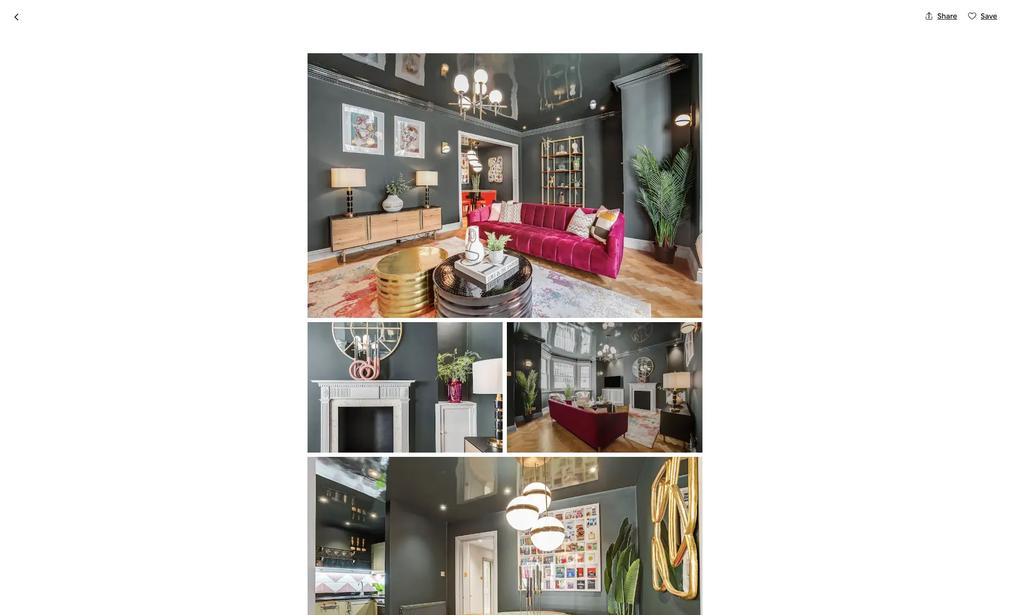 Task type: locate. For each thing, give the bounding box(es) containing it.
rated
[[362, 527, 381, 536]]

48
[[324, 549, 335, 560]]

1 vertical spatial superhost
[[278, 513, 320, 524]]

hosts.
[[382, 527, 404, 536]]

0 vertical spatial for
[[387, 491, 397, 500]]

by ricky
[[341, 416, 387, 431]]

for right suited
[[387, 491, 397, 500]]

dialog
[[0, 0, 1010, 616]]

flat in earls court image 2 image
[[509, 101, 654, 251]]

flat in earls court superhost · greater london, england, united kingdom
[[207, 54, 479, 89]]

won't
[[675, 570, 694, 580]]

are
[[281, 527, 292, 536]]

hosted
[[300, 416, 339, 431]]

earls
[[248, 54, 279, 73]]

flat in earls court image 5 image
[[659, 255, 804, 400]]

save button
[[964, 7, 1002, 25]]

listing image 2 image
[[308, 322, 503, 453], [308, 322, 503, 453]]

court
[[282, 54, 320, 73]]

ricky
[[241, 513, 262, 524]]

superhost down court
[[285, 77, 321, 87]]

a
[[241, 491, 246, 500]]

share
[[938, 11, 958, 21]]

free cancellation for 48 hours
[[241, 549, 359, 560]]

kingdom
[[447, 77, 479, 87]]

· inside entire rental unit hosted by ricky 6 beds · 2 baths
[[327, 435, 329, 446]]

superhost up are
[[278, 513, 320, 524]]

working.
[[398, 491, 428, 500]]

charged
[[706, 570, 735, 580]]

you won't be charged yet
[[660, 570, 747, 580]]

· left "2"
[[327, 435, 329, 446]]

reserve
[[688, 543, 720, 554]]

flat in earls court image 4 image
[[659, 101, 804, 251]]

save
[[981, 11, 998, 21]]

1 vertical spatial ·
[[327, 435, 329, 446]]

superhost
[[285, 77, 321, 87], [278, 513, 320, 524]]

listing image 3 image
[[507, 322, 703, 453], [507, 322, 703, 453]]

dedicated workspace a common area with wifi that's well-suited for working.
[[241, 477, 428, 500]]

entire rental unit hosted by ricky 6 beds · 2 baths
[[207, 416, 387, 446]]

for left 48
[[311, 549, 323, 560]]

total
[[618, 446, 635, 455]]

is
[[264, 513, 270, 524]]

unit
[[276, 416, 298, 431]]

flat
[[207, 54, 231, 73]]

area
[[280, 491, 295, 500]]

1 vertical spatial for
[[311, 549, 323, 560]]

ricky is a superhost. learn more about ricky. image
[[525, 417, 555, 447], [525, 417, 555, 447]]

listing image 1 image
[[308, 53, 703, 318], [308, 53, 703, 318]]

0 vertical spatial superhost
[[285, 77, 321, 87]]

ricky is a superhost superhosts are experienced, highly rated hosts.
[[241, 513, 404, 536]]

6
[[298, 435, 303, 446]]

listing image 4 image
[[308, 458, 703, 616], [308, 458, 703, 616]]

12/19/2023 button
[[618, 468, 790, 498]]

· left greater
[[325, 77, 327, 89]]

highly
[[340, 527, 360, 536]]

·
[[325, 77, 327, 89], [327, 435, 329, 446]]

dedicated
[[241, 477, 283, 488]]

be
[[696, 570, 705, 580]]

1 horizontal spatial for
[[387, 491, 397, 500]]

share button
[[921, 7, 962, 25]]

workspace
[[285, 477, 329, 488]]

before
[[637, 446, 660, 455]]

london,
[[360, 77, 389, 87]]

for
[[387, 491, 397, 500], [311, 549, 323, 560]]

0 vertical spatial ·
[[325, 77, 327, 89]]



Task type: describe. For each thing, give the bounding box(es) containing it.
suited
[[364, 491, 385, 500]]

taxes
[[661, 446, 680, 455]]

hours
[[336, 549, 359, 560]]

Start your search search field
[[425, 9, 585, 34]]

dialog containing share
[[0, 0, 1010, 616]]

$2,437 total before taxes
[[618, 430, 680, 455]]

$2,437
[[618, 430, 654, 445]]

common
[[248, 491, 278, 500]]

wifi
[[313, 491, 325, 500]]

rental
[[241, 416, 274, 431]]

a
[[272, 513, 277, 524]]

with
[[297, 491, 312, 500]]

well-
[[348, 491, 364, 500]]

flat in earls court image 3 image
[[509, 255, 654, 400]]

superhost inside flat in earls court superhost · greater london, england, united kingdom
[[285, 77, 321, 87]]

beds
[[305, 435, 325, 446]]

· inside flat in earls court superhost · greater london, england, united kingdom
[[325, 77, 327, 89]]

reserve button
[[618, 536, 790, 562]]

2
[[330, 435, 335, 446]]

0 horizontal spatial for
[[311, 549, 323, 560]]

united
[[422, 77, 446, 87]]

experienced,
[[294, 527, 338, 536]]

yet
[[736, 570, 747, 580]]

cancellation
[[260, 549, 309, 560]]

baths
[[337, 435, 359, 446]]

in
[[234, 54, 245, 73]]

12/19/2023
[[624, 482, 662, 492]]

entire
[[207, 416, 239, 431]]

england,
[[390, 77, 420, 87]]

greater london, england, united kingdom button
[[331, 76, 479, 89]]

superhost inside "ricky is a superhost superhosts are experienced, highly rated hosts."
[[278, 513, 320, 524]]

flat in earls court image 1 image
[[207, 101, 505, 400]]

that's
[[327, 491, 346, 500]]

free
[[241, 549, 258, 560]]

for inside "dedicated workspace a common area with wifi that's well-suited for working."
[[387, 491, 397, 500]]

superhosts
[[241, 527, 279, 536]]

greater
[[331, 77, 359, 87]]

you
[[660, 570, 673, 580]]



Task type: vqa. For each thing, say whether or not it's contained in the screenshot.
area
yes



